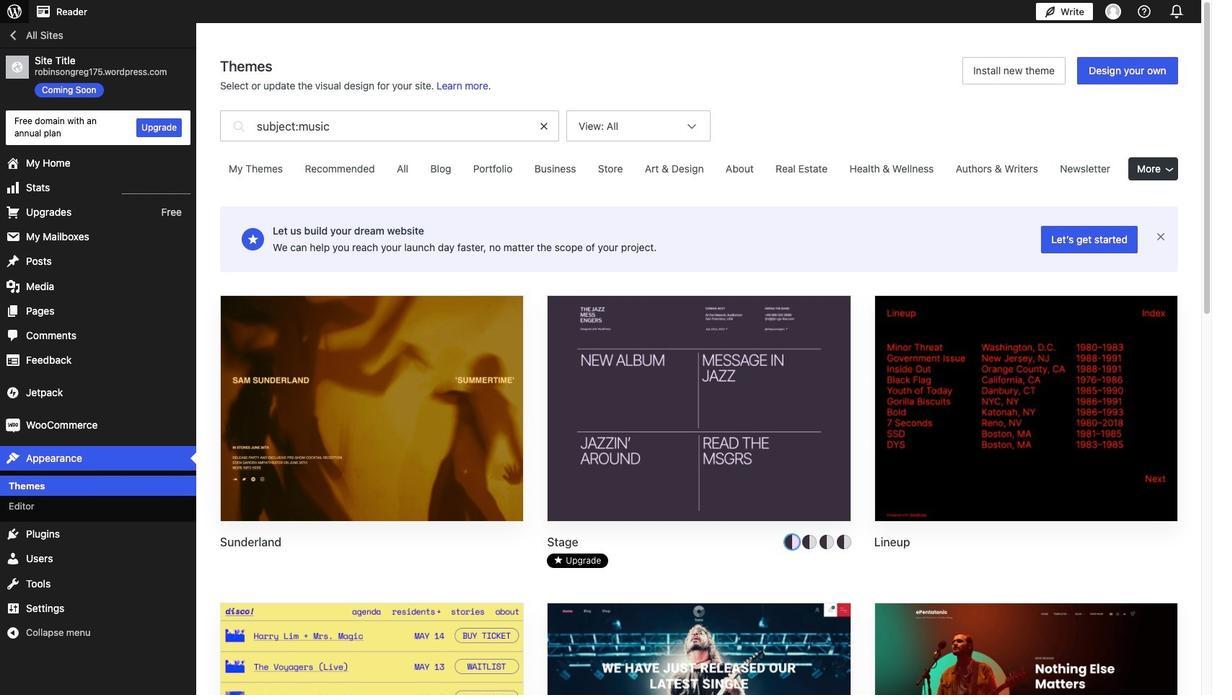 Task type: locate. For each thing, give the bounding box(es) containing it.
disco is a funky, vibrant, opinionated theme with a monospaced font. both its styles and spacing form an edgy aesthetic perfect for those looking to build a quirky website. image
[[221, 603, 524, 695]]

None search field
[[220, 107, 559, 145]]

lineup is a fanzine inspired theme lists entries with a bold typography and colour. image
[[875, 296, 1178, 523]]

Search search field
[[257, 111, 530, 141]]

sell merchandise and art and impress your fans when you customize your site with the bass  for woocommerce theme. image
[[548, 603, 851, 695]]

1 img image from the top
[[6, 386, 20, 400]]

manage your notifications image
[[1167, 1, 1187, 22]]

img image
[[6, 386, 20, 400], [6, 418, 20, 433]]

0 vertical spatial img image
[[6, 386, 20, 400]]

2 img image from the top
[[6, 418, 20, 433]]

help image
[[1136, 3, 1154, 20]]

1 vertical spatial img image
[[6, 418, 20, 433]]



Task type: describe. For each thing, give the bounding box(es) containing it.
clear search image
[[539, 121, 550, 131]]

my profile image
[[1106, 4, 1122, 19]]

stage is the perfect theme for our users engaged in artistic activities. its concise and straightforward introduction enables users to select topics for their blog posts or content pages promptly. image
[[548, 296, 851, 523]]

open search image
[[230, 107, 248, 145]]

highest hourly views 0 image
[[122, 185, 191, 194]]

sunderland is a simple theme that supports full-site editing. it comes with a set of minimal templates and design settings that can be manipulated through global styles. use it to build something beautiful. image
[[221, 296, 524, 523]]

manage your sites image
[[6, 3, 23, 20]]

use the epentatonic block theme to quickly build an attractive woocommerce website for your music business. image
[[875, 603, 1178, 695]]

dismiss image
[[1156, 231, 1167, 242]]



Task type: vqa. For each thing, say whether or not it's contained in the screenshot.
Manage your sites ICON
yes



